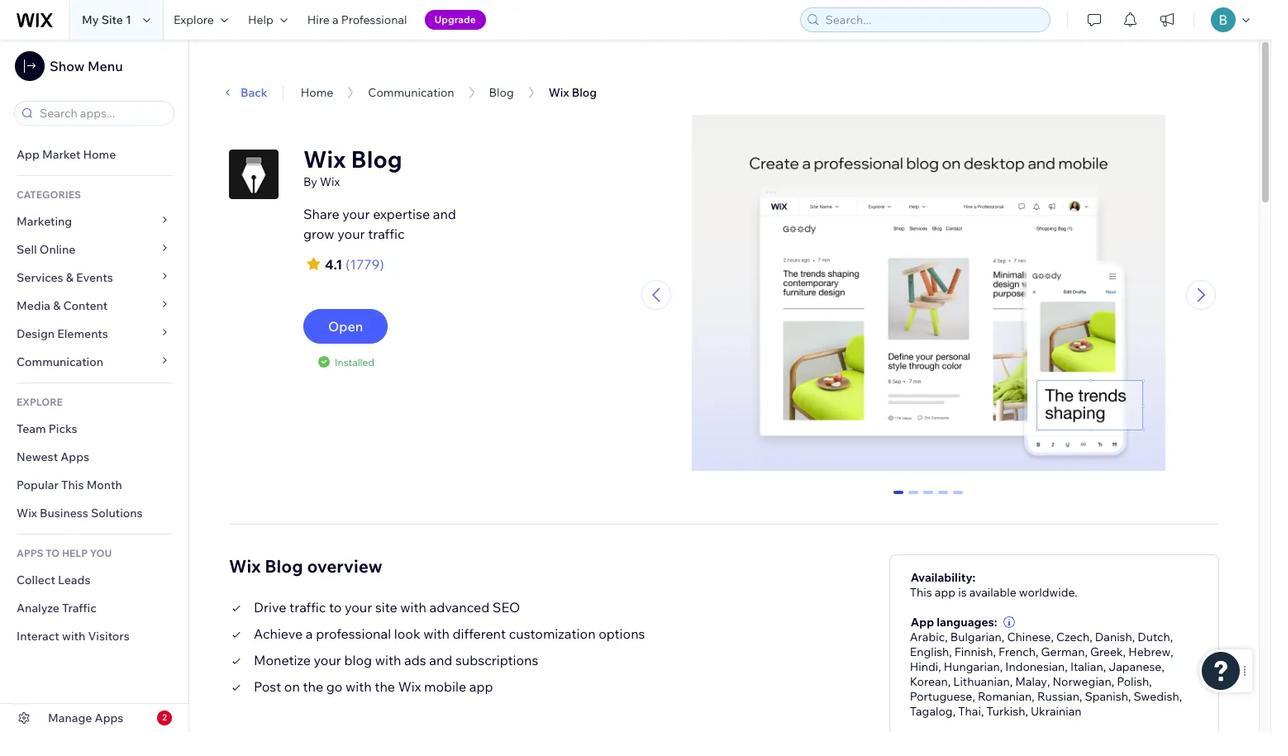 Task type: vqa. For each thing, say whether or not it's contained in the screenshot.
SEO
yes



Task type: describe. For each thing, give the bounding box(es) containing it.
dutch
[[1138, 630, 1170, 645]]

, left german
[[1036, 645, 1039, 659]]

sell
[[17, 242, 37, 257]]

chinese
[[1007, 630, 1051, 645]]

seo
[[493, 599, 520, 616]]

my
[[82, 12, 99, 27]]

4
[[955, 491, 962, 506]]

Search... field
[[820, 8, 1045, 31]]

drive
[[254, 599, 286, 616]]

japanese
[[1109, 659, 1162, 674]]

back
[[241, 85, 268, 100]]

monetize your blog with ads and subscriptions
[[254, 652, 538, 669]]

available
[[969, 585, 1016, 600]]

4.1
[[325, 256, 343, 273]]

achieve a professional look with different customization options
[[254, 626, 645, 642]]

monetize
[[254, 652, 311, 669]]

business
[[40, 506, 88, 521]]

finnish
[[955, 645, 993, 659]]

overview
[[307, 555, 382, 577]]

wix business solutions
[[17, 506, 143, 521]]

professional
[[316, 626, 391, 642]]

site
[[375, 599, 397, 616]]

my site 1
[[82, 12, 131, 27]]

, right "danish"
[[1170, 630, 1173, 645]]

month
[[86, 478, 122, 493]]

& for events
[[66, 270, 73, 285]]

1 vertical spatial and
[[429, 652, 452, 669]]

home link
[[301, 85, 333, 100]]

picks
[[49, 422, 77, 436]]

tagalog
[[910, 704, 953, 719]]

collect leads
[[17, 573, 90, 588]]

ukrainian
[[1031, 704, 1082, 719]]

help
[[248, 12, 273, 27]]

1 horizontal spatial 2
[[925, 491, 932, 506]]

1 vertical spatial app
[[469, 678, 493, 695]]

interact with visitors
[[17, 629, 130, 644]]

, left malay on the right bottom of page
[[1010, 674, 1013, 689]]

turkish
[[986, 704, 1025, 719]]

upgrade
[[434, 13, 476, 26]]

interact with visitors link
[[0, 622, 188, 651]]

availability: this app is available worldwide.
[[910, 570, 1078, 600]]

app for app languages:
[[911, 615, 934, 630]]

newest
[[17, 450, 58, 465]]

0 vertical spatial communication link
[[368, 85, 454, 100]]

hire a professional link
[[297, 0, 417, 40]]

, right 'hindi'
[[948, 674, 951, 689]]

1779
[[350, 256, 380, 273]]

, up spanish
[[1103, 659, 1106, 674]]

korean
[[910, 674, 948, 689]]

sell online link
[[0, 236, 188, 264]]

this for popular
[[61, 478, 84, 493]]

your right share
[[342, 206, 370, 222]]

explore
[[17, 396, 63, 408]]

with inside sidebar element
[[62, 629, 85, 644]]

, left 'chinese'
[[1002, 630, 1004, 645]]

analyze
[[17, 601, 59, 616]]

sell online
[[17, 242, 76, 257]]

1 the from the left
[[303, 678, 323, 695]]

english
[[910, 645, 949, 659]]

, up romanian
[[1000, 659, 1003, 674]]

collect leads link
[[0, 566, 188, 594]]

a for professional
[[332, 12, 339, 27]]

with right go
[[346, 678, 372, 695]]

blog link
[[489, 85, 514, 100]]

a for professional
[[306, 626, 313, 642]]

apps for newest apps
[[61, 450, 89, 465]]

share
[[303, 206, 339, 222]]

hire
[[307, 12, 330, 27]]

share your expertise and grow your traffic
[[303, 206, 456, 242]]

0 1 2 3 4
[[896, 491, 962, 506]]

categories
[[17, 188, 81, 201]]

, left spanish
[[1079, 689, 1082, 704]]

worldwide.
[[1019, 585, 1078, 600]]

, left "bulgarian"
[[945, 630, 948, 645]]

, left french
[[993, 645, 996, 659]]

italian
[[1070, 659, 1103, 674]]

communication inside sidebar element
[[17, 355, 106, 369]]

, down hungarian
[[972, 689, 975, 704]]

, left "danish"
[[1090, 630, 1092, 645]]

analyze traffic
[[17, 601, 96, 616]]

wix blog button
[[540, 80, 605, 105]]

achieve
[[254, 626, 303, 642]]

0 vertical spatial by
[[298, 68, 312, 83]]

with right site
[[400, 599, 427, 616]]

your up 4.1 ( 1779 )
[[337, 226, 365, 242]]

app for app market home
[[17, 147, 40, 162]]

bulgarian
[[950, 630, 1002, 645]]

interact
[[17, 629, 59, 644]]

traffic inside share your expertise and grow your traffic
[[368, 226, 405, 242]]

media
[[17, 298, 50, 313]]

greek
[[1090, 645, 1123, 659]]

portuguese
[[910, 689, 972, 704]]

swedish
[[1134, 689, 1179, 704]]

popular this month
[[17, 478, 122, 493]]

1 vertical spatial traffic
[[289, 599, 326, 616]]

open
[[328, 318, 363, 335]]

expertise
[[373, 206, 430, 222]]

media & content link
[[0, 292, 188, 320]]

is
[[958, 585, 967, 600]]

installed
[[335, 356, 374, 368]]

wix blog logo image
[[229, 150, 279, 199]]

arabic , bulgarian , chinese , czech , danish , dutch , english , finnish , french , german , greek , hebrew , hindi , hungarian , indonesian , italian , japanese , korean , lithuanian , malay , norwegian , polish , portuguese , romanian , russian , spanish , swedish , tagalog , thai , turkish , ukrainian
[[910, 630, 1185, 719]]

2 inside sidebar element
[[162, 712, 167, 723]]

collect
[[17, 573, 55, 588]]

you
[[90, 547, 112, 560]]

0 vertical spatial communication
[[368, 85, 454, 100]]

show menu button
[[15, 51, 123, 81]]

, left italian
[[1065, 659, 1068, 674]]



Task type: locate. For each thing, give the bounding box(es) containing it.
, left greek
[[1085, 645, 1088, 659]]

0 horizontal spatial communication link
[[0, 348, 188, 376]]

site
[[101, 12, 123, 27]]

1 horizontal spatial traffic
[[368, 226, 405, 242]]

app up the english
[[911, 615, 934, 630]]

0 horizontal spatial apps
[[61, 450, 89, 465]]

(
[[346, 256, 350, 273]]

design
[[17, 326, 55, 341]]

this
[[61, 478, 84, 493], [910, 585, 932, 600]]

by up share
[[303, 174, 317, 189]]

back button
[[221, 85, 268, 100]]

0 vertical spatial app
[[935, 585, 956, 600]]

czech
[[1056, 630, 1090, 645]]

apps
[[17, 547, 43, 560]]

, left czech
[[1051, 630, 1054, 645]]

and right expertise
[[433, 206, 456, 222]]

blog inside button
[[572, 85, 597, 100]]

manage apps
[[48, 711, 123, 726]]

hebrew
[[1128, 645, 1171, 659]]

1 vertical spatial this
[[910, 585, 932, 600]]

help
[[62, 547, 88, 560]]

1 vertical spatial 1
[[910, 491, 917, 506]]

blog for wix blog by wix
[[351, 145, 402, 174]]

0 vertical spatial apps
[[61, 450, 89, 465]]

1 vertical spatial communication
[[17, 355, 106, 369]]

& for content
[[53, 298, 61, 313]]

norwegian
[[1053, 674, 1111, 689]]

1 horizontal spatial app
[[935, 585, 956, 600]]

app left "market"
[[17, 147, 40, 162]]

your right to
[[345, 599, 372, 616]]

& inside "media & content" link
[[53, 298, 61, 313]]

0 vertical spatial 1
[[126, 12, 131, 27]]

wix inside button
[[549, 85, 569, 100]]

look
[[394, 626, 420, 642]]

1 vertical spatial 2
[[162, 712, 167, 723]]

blog for wix blog overview
[[265, 555, 303, 577]]

mobile
[[424, 678, 466, 695]]

0 vertical spatial this
[[61, 478, 84, 493]]

marketing link
[[0, 207, 188, 236]]

, left dutch on the bottom right
[[1132, 630, 1135, 645]]

0 horizontal spatial app
[[17, 147, 40, 162]]

customization
[[509, 626, 596, 642]]

apps to help you
[[17, 547, 112, 560]]

app inside app market home link
[[17, 147, 40, 162]]

the
[[303, 678, 323, 695], [375, 678, 395, 695]]

sidebar element
[[0, 40, 189, 732]]

and
[[433, 206, 456, 222], [429, 652, 452, 669]]

russian
[[1037, 689, 1079, 704]]

content
[[63, 298, 108, 313]]

4.1 ( 1779 )
[[325, 256, 384, 273]]

malay
[[1015, 674, 1047, 689]]

apps for manage apps
[[95, 711, 123, 726]]

, up ukrainian
[[1047, 674, 1050, 689]]

popular
[[17, 478, 59, 493]]

and right ads
[[429, 652, 452, 669]]

your up go
[[314, 652, 341, 669]]

romanian
[[978, 689, 1032, 704]]

services & events link
[[0, 264, 188, 292]]

apps
[[61, 450, 89, 465], [95, 711, 123, 726]]

0 vertical spatial app
[[17, 147, 40, 162]]

by up home link
[[298, 68, 312, 83]]

grow
[[303, 226, 334, 242]]

communication link down the professional
[[368, 85, 454, 100]]

spanish
[[1085, 689, 1128, 704]]

communication down the 'design elements' at left top
[[17, 355, 106, 369]]

arabic
[[910, 630, 945, 645]]

0 horizontal spatial 2
[[162, 712, 167, 723]]

this left is
[[910, 585, 932, 600]]

0 horizontal spatial 1
[[126, 12, 131, 27]]

your
[[342, 206, 370, 222], [337, 226, 365, 242], [345, 599, 372, 616], [314, 652, 341, 669]]

app market home link
[[0, 141, 188, 169]]

with right look on the left of page
[[423, 626, 450, 642]]

apps up popular this month
[[61, 450, 89, 465]]

app market home
[[17, 147, 116, 162]]

0 vertical spatial home
[[301, 85, 333, 100]]

post on the go with the wix mobile app
[[254, 678, 493, 695]]

1 horizontal spatial &
[[66, 270, 73, 285]]

, left thai
[[953, 704, 956, 719]]

communication down the professional
[[368, 85, 454, 100]]

lithuanian
[[953, 674, 1010, 689]]

app down subscriptions
[[469, 678, 493, 695]]

this inside popular this month link
[[61, 478, 84, 493]]

availability:
[[911, 570, 976, 585]]

apps right manage
[[95, 711, 123, 726]]

0
[[896, 491, 902, 506]]

this inside availability: this app is available worldwide.
[[910, 585, 932, 600]]

0 horizontal spatial this
[[61, 478, 84, 493]]

design elements
[[17, 326, 108, 341]]

0 horizontal spatial traffic
[[289, 599, 326, 616]]

communication
[[368, 85, 454, 100], [17, 355, 106, 369]]

team picks
[[17, 422, 77, 436]]

2 right manage apps
[[162, 712, 167, 723]]

, right dutch on the bottom right
[[1171, 645, 1174, 659]]

and inside share your expertise and grow your traffic
[[433, 206, 456, 222]]

, left ukrainian
[[1025, 704, 1028, 719]]

manage
[[48, 711, 92, 726]]

0 vertical spatial traffic
[[368, 226, 405, 242]]

, left swedish
[[1128, 689, 1131, 704]]

options
[[599, 626, 645, 642]]

to
[[46, 547, 60, 560]]

1 horizontal spatial apps
[[95, 711, 123, 726]]

by inside wix blog by wix
[[303, 174, 317, 189]]

french
[[998, 645, 1036, 659]]

traffic
[[62, 601, 96, 616]]

1 horizontal spatial this
[[910, 585, 932, 600]]

1 horizontal spatial 1
[[910, 491, 917, 506]]

a right achieve
[[306, 626, 313, 642]]

1 right site
[[126, 12, 131, 27]]

0 vertical spatial a
[[332, 12, 339, 27]]

german
[[1041, 645, 1085, 659]]

advanced
[[429, 599, 490, 616]]

traffic down expertise
[[368, 226, 405, 242]]

help button
[[238, 0, 297, 40]]

home right "market"
[[83, 147, 116, 162]]

popular this month link
[[0, 471, 188, 499]]

0 vertical spatial 2
[[925, 491, 932, 506]]

home inside sidebar element
[[83, 147, 116, 162]]

1
[[126, 12, 131, 27], [910, 491, 917, 506]]

app inside availability: this app is available worldwide.
[[935, 585, 956, 600]]

0 horizontal spatial app
[[469, 678, 493, 695]]

1 horizontal spatial home
[[301, 85, 333, 100]]

explore
[[174, 12, 214, 27]]

blog for wix blog
[[572, 85, 597, 100]]

to
[[329, 599, 342, 616]]

0 vertical spatial &
[[66, 270, 73, 285]]

communication link
[[368, 85, 454, 100], [0, 348, 188, 376]]

a
[[332, 12, 339, 27], [306, 626, 313, 642]]

visitors
[[88, 629, 130, 644]]

& right media
[[53, 298, 61, 313]]

0 horizontal spatial a
[[306, 626, 313, 642]]

services
[[17, 270, 63, 285]]

market
[[42, 147, 80, 162]]

0 horizontal spatial the
[[303, 678, 323, 695]]

1 horizontal spatial communication link
[[368, 85, 454, 100]]

0 horizontal spatial communication
[[17, 355, 106, 369]]

0 horizontal spatial &
[[53, 298, 61, 313]]

traffic left to
[[289, 599, 326, 616]]

& inside 'services & events' link
[[66, 270, 73, 285]]

on
[[284, 678, 300, 695]]

1 horizontal spatial a
[[332, 12, 339, 27]]

the down monetize your blog with ads and subscriptions
[[375, 678, 395, 695]]

home
[[301, 85, 333, 100], [83, 147, 116, 162]]

hungarian
[[944, 659, 1000, 674]]

, left finnish at the bottom
[[949, 645, 952, 659]]

wix business solutions link
[[0, 499, 188, 527]]

app
[[17, 147, 40, 162], [911, 615, 934, 630]]

, up portuguese
[[938, 659, 941, 674]]

, left polish
[[1111, 674, 1114, 689]]

the right on
[[303, 678, 323, 695]]

with down traffic
[[62, 629, 85, 644]]

hire a professional
[[307, 12, 407, 27]]

1 vertical spatial &
[[53, 298, 61, 313]]

wix blog preview 0 image
[[692, 115, 1166, 474]]

2 left 3
[[925, 491, 932, 506]]

wix inside sidebar element
[[17, 506, 37, 521]]

1 vertical spatial by
[[303, 174, 317, 189]]

languages:
[[937, 615, 997, 630]]

home down by wix
[[301, 85, 333, 100]]

thai
[[958, 704, 981, 719]]

1 right 0
[[910, 491, 917, 506]]

1 vertical spatial communication link
[[0, 348, 188, 376]]

, right polish
[[1179, 689, 1182, 704]]

& left events
[[66, 270, 73, 285]]

subscriptions
[[455, 652, 538, 669]]

1 vertical spatial app
[[911, 615, 934, 630]]

with left ads
[[375, 652, 401, 669]]

a right hire
[[332, 12, 339, 27]]

1 horizontal spatial app
[[911, 615, 934, 630]]

services & events
[[17, 270, 113, 285]]

3
[[940, 491, 947, 506]]

, left hebrew
[[1123, 645, 1126, 659]]

wix blog by wix
[[303, 145, 402, 189]]

, left turkish
[[981, 704, 984, 719]]

2
[[925, 491, 932, 506], [162, 712, 167, 723]]

0 vertical spatial and
[[433, 206, 456, 222]]

polish
[[1117, 674, 1149, 689]]

show menu
[[50, 58, 123, 74]]

analyze traffic link
[[0, 594, 188, 622]]

online
[[40, 242, 76, 257]]

1 vertical spatial a
[[306, 626, 313, 642]]

marketing
[[17, 214, 72, 229]]

team
[[17, 422, 46, 436]]

this up wix business solutions on the bottom left of page
[[61, 478, 84, 493]]

blog inside wix blog by wix
[[351, 145, 402, 174]]

1 horizontal spatial communication
[[368, 85, 454, 100]]

, left russian
[[1032, 689, 1035, 704]]

, down hebrew
[[1149, 674, 1152, 689]]

indonesian
[[1005, 659, 1065, 674]]

communication link down elements
[[0, 348, 188, 376]]

1 vertical spatial apps
[[95, 711, 123, 726]]

Search apps... field
[[35, 102, 169, 125]]

0 horizontal spatial home
[[83, 147, 116, 162]]

app left is
[[935, 585, 956, 600]]

traffic
[[368, 226, 405, 242], [289, 599, 326, 616]]

1 vertical spatial home
[[83, 147, 116, 162]]

2 the from the left
[[375, 678, 395, 695]]

this for availability:
[[910, 585, 932, 600]]

, up swedish
[[1162, 659, 1164, 674]]

1 horizontal spatial the
[[375, 678, 395, 695]]

drive traffic to your site with advanced seo
[[254, 599, 520, 616]]



